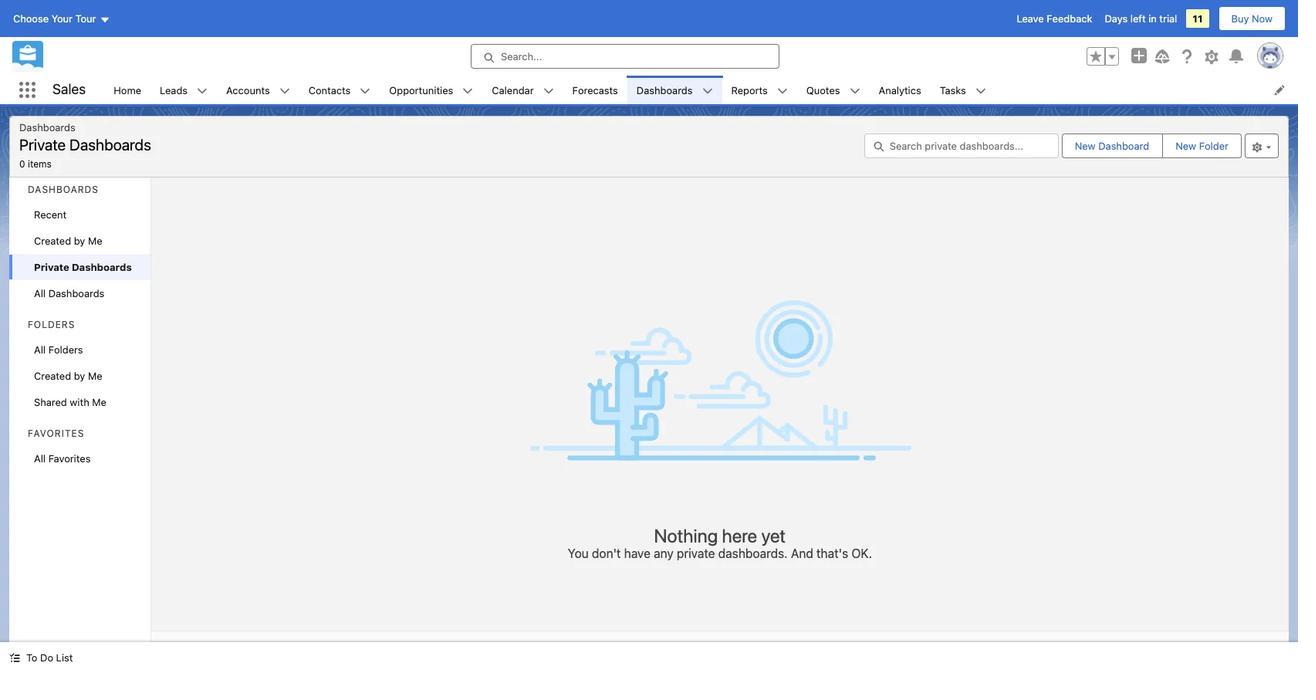 Task type: vqa. For each thing, say whether or not it's contained in the screenshot.
"Do" to the right
no



Task type: describe. For each thing, give the bounding box(es) containing it.
0 vertical spatial favorites
[[28, 428, 84, 439]]

tour
[[75, 12, 96, 25]]

dashboards inside list item
[[637, 84, 693, 96]]

opportunities list item
[[380, 76, 483, 104]]

left
[[1131, 12, 1146, 25]]

tasks list item
[[931, 76, 996, 104]]

nothing here yet you don't have any private dashboards. and that's ok.
[[568, 525, 872, 561]]

new for new folder
[[1176, 140, 1197, 152]]

2 vertical spatial me
[[92, 396, 107, 408]]

created for private
[[34, 235, 71, 247]]

all dashboards link
[[9, 280, 150, 306]]

days
[[1105, 12, 1128, 25]]

feedback
[[1047, 12, 1093, 25]]

any
[[654, 547, 674, 561]]

do
[[40, 652, 53, 664]]

buy
[[1232, 12, 1249, 25]]

dashboards.
[[718, 547, 788, 561]]

don't
[[592, 547, 621, 561]]

1 vertical spatial private
[[34, 261, 69, 273]]

home
[[114, 84, 141, 96]]

contacts link
[[299, 76, 360, 104]]

folder
[[1199, 140, 1229, 152]]

all for all folders
[[34, 344, 46, 356]]

created by me for shared
[[34, 370, 102, 382]]

by for with
[[74, 370, 85, 382]]

all dashboards
[[34, 287, 105, 300]]

choose
[[13, 12, 49, 25]]

text default image for quotes
[[850, 86, 860, 96]]

reports list item
[[722, 76, 797, 104]]

leads link
[[151, 76, 197, 104]]

list
[[56, 652, 73, 664]]

your
[[51, 12, 73, 25]]

leave feedback link
[[1017, 12, 1093, 25]]

0 vertical spatial folders
[[28, 319, 75, 330]]

dashboards private dashboards 0 items
[[19, 121, 151, 169]]

analytics link
[[870, 76, 931, 104]]

text default image for leads
[[197, 86, 208, 96]]

created by me for private
[[34, 235, 102, 247]]

all favorites link
[[9, 445, 150, 472]]

trial
[[1160, 12, 1178, 25]]

home link
[[104, 76, 151, 104]]

to do list button
[[0, 642, 82, 673]]

accounts link
[[217, 76, 279, 104]]

ok.
[[852, 547, 872, 561]]

days left in trial
[[1105, 12, 1178, 25]]

tasks link
[[931, 76, 976, 104]]

quotes list item
[[797, 76, 870, 104]]

1 vertical spatial favorites
[[48, 452, 91, 465]]

text default image for reports
[[777, 86, 788, 96]]

new dashboard button
[[1063, 135, 1162, 158]]

items
[[28, 158, 52, 169]]

private dashboards link
[[9, 254, 150, 280]]

contacts list item
[[299, 76, 380, 104]]

calendar list item
[[483, 76, 563, 104]]

quotes
[[807, 84, 840, 96]]

dashboard
[[1099, 140, 1150, 152]]

dashboards link
[[627, 76, 702, 104]]

all for all dashboards
[[34, 287, 46, 300]]

opportunities link
[[380, 76, 463, 104]]

dashboards up items
[[19, 121, 75, 134]]

now
[[1252, 12, 1273, 25]]

created for shared
[[34, 370, 71, 382]]

reports
[[731, 84, 768, 96]]

and
[[791, 547, 813, 561]]

have
[[624, 547, 651, 561]]

all favorites
[[34, 452, 91, 465]]

text default image for calendar
[[543, 86, 554, 96]]

recent
[[34, 208, 67, 221]]

dashboards up recent
[[28, 184, 99, 195]]

leads list item
[[151, 76, 217, 104]]

to
[[26, 652, 37, 664]]

text default image for contacts
[[360, 86, 371, 96]]

to do list
[[26, 652, 73, 664]]

search... button
[[471, 44, 780, 69]]

accounts
[[226, 84, 270, 96]]



Task type: locate. For each thing, give the bounding box(es) containing it.
new inside new dashboard button
[[1075, 140, 1096, 152]]

created down recent
[[34, 235, 71, 247]]

1 vertical spatial created by me link
[[9, 363, 150, 389]]

1 vertical spatial me
[[88, 370, 102, 382]]

text default image right accounts
[[279, 86, 290, 96]]

favorites up all favorites
[[28, 428, 84, 439]]

private dashboards
[[34, 261, 132, 273]]

1 by from the top
[[74, 235, 85, 247]]

1 vertical spatial created by me
[[34, 370, 102, 382]]

leads
[[160, 84, 188, 96]]

here
[[722, 525, 757, 547]]

private up all dashboards
[[34, 261, 69, 273]]

2 vertical spatial all
[[34, 452, 46, 465]]

favorites
[[28, 428, 84, 439], [48, 452, 91, 465]]

text default image left 'reports' link in the top of the page
[[702, 86, 713, 96]]

folders up all folders
[[28, 319, 75, 330]]

choose your tour
[[13, 12, 96, 25]]

Search private dashboards... text field
[[864, 134, 1059, 158]]

shared
[[34, 396, 67, 408]]

new dashboard
[[1075, 140, 1150, 152]]

text default image left to
[[9, 653, 20, 663]]

0 vertical spatial by
[[74, 235, 85, 247]]

calendar
[[492, 84, 534, 96]]

quotes link
[[797, 76, 850, 104]]

1 vertical spatial by
[[74, 370, 85, 382]]

choose your tour button
[[12, 6, 111, 31]]

text default image for tasks
[[976, 86, 986, 96]]

list
[[104, 76, 1298, 104]]

1 vertical spatial all
[[34, 344, 46, 356]]

all up shared
[[34, 344, 46, 356]]

buy now button
[[1219, 6, 1286, 31]]

text default image right calendar
[[543, 86, 554, 96]]

list containing home
[[104, 76, 1298, 104]]

created by me link up private dashboards at the left top of the page
[[9, 228, 150, 254]]

text default image right contacts
[[360, 86, 371, 96]]

2 text default image from the left
[[777, 86, 788, 96]]

2 by from the top
[[74, 370, 85, 382]]

me up shared with me link
[[88, 370, 102, 382]]

0 vertical spatial private
[[19, 136, 66, 154]]

reports link
[[722, 76, 777, 104]]

me right with
[[92, 396, 107, 408]]

all
[[34, 287, 46, 300], [34, 344, 46, 356], [34, 452, 46, 465]]

by up with
[[74, 370, 85, 382]]

shared with me
[[34, 396, 107, 408]]

leave feedback
[[1017, 12, 1093, 25]]

accounts list item
[[217, 76, 299, 104]]

created by me link for with
[[9, 363, 150, 389]]

created up shared
[[34, 370, 71, 382]]

me for dashboards
[[88, 235, 102, 247]]

text default image inside to do list button
[[9, 653, 20, 663]]

1 horizontal spatial new
[[1176, 140, 1197, 152]]

with
[[70, 396, 89, 408]]

text default image right leads
[[197, 86, 208, 96]]

0
[[19, 158, 25, 169]]

1 vertical spatial folders
[[48, 344, 83, 356]]

new
[[1075, 140, 1096, 152], [1176, 140, 1197, 152]]

dashboards
[[637, 84, 693, 96], [19, 121, 75, 134], [70, 136, 151, 154], [28, 184, 99, 195], [72, 261, 132, 273], [48, 287, 105, 300]]

1 vertical spatial created
[[34, 370, 71, 382]]

text default image for opportunities
[[463, 86, 473, 96]]

2 new from the left
[[1176, 140, 1197, 152]]

analytics
[[879, 84, 921, 96]]

all down 'private dashboards' link
[[34, 287, 46, 300]]

new for new dashboard
[[1075, 140, 1096, 152]]

by
[[74, 235, 85, 247], [74, 370, 85, 382]]

2 created from the top
[[34, 370, 71, 382]]

1 new from the left
[[1075, 140, 1096, 152]]

new left dashboard
[[1075, 140, 1096, 152]]

1 created from the top
[[34, 235, 71, 247]]

text default image inside dashboards list item
[[702, 86, 713, 96]]

created by me
[[34, 235, 102, 247], [34, 370, 102, 382]]

nothing
[[654, 525, 718, 547]]

new folder
[[1176, 140, 1229, 152]]

0 vertical spatial created by me
[[34, 235, 102, 247]]

me
[[88, 235, 102, 247], [88, 370, 102, 382], [92, 396, 107, 408]]

11
[[1193, 12, 1203, 25]]

sales
[[52, 81, 86, 97]]

private
[[19, 136, 66, 154], [34, 261, 69, 273]]

text default image right "quotes"
[[850, 86, 860, 96]]

dashboards list item
[[627, 76, 722, 104]]

created by me link up with
[[9, 363, 150, 389]]

private up items
[[19, 136, 66, 154]]

private
[[677, 547, 715, 561]]

dashboards down home
[[70, 136, 151, 154]]

shared with me link
[[9, 389, 150, 415]]

favorites down shared with me
[[48, 452, 91, 465]]

all folders link
[[9, 337, 150, 363]]

text default image
[[197, 86, 208, 96], [279, 86, 290, 96], [463, 86, 473, 96], [543, 86, 554, 96], [702, 86, 713, 96], [850, 86, 860, 96], [976, 86, 986, 96], [9, 653, 20, 663]]

0 vertical spatial me
[[88, 235, 102, 247]]

text default image right tasks
[[976, 86, 986, 96]]

1 created by me link from the top
[[9, 228, 150, 254]]

new inside new folder button
[[1176, 140, 1197, 152]]

folders up shared with me
[[48, 344, 83, 356]]

2 created by me from the top
[[34, 370, 102, 382]]

created
[[34, 235, 71, 247], [34, 370, 71, 382]]

1 created by me from the top
[[34, 235, 102, 247]]

tasks
[[940, 84, 966, 96]]

that's
[[817, 547, 848, 561]]

search...
[[501, 50, 542, 63]]

you
[[568, 547, 589, 561]]

0 horizontal spatial text default image
[[360, 86, 371, 96]]

recent link
[[9, 201, 150, 228]]

all for all favorites
[[34, 452, 46, 465]]

text default image for accounts
[[279, 86, 290, 96]]

all folders
[[34, 344, 83, 356]]

dashboards up all dashboards link
[[72, 261, 132, 273]]

3 all from the top
[[34, 452, 46, 465]]

new folder button
[[1163, 134, 1242, 158]]

created by me link for dashboards
[[9, 228, 150, 254]]

text default image
[[360, 86, 371, 96], [777, 86, 788, 96]]

me up private dashboards at the left top of the page
[[88, 235, 102, 247]]

text default image for dashboards
[[702, 86, 713, 96]]

text default image inside calendar list item
[[543, 86, 554, 96]]

1 horizontal spatial text default image
[[777, 86, 788, 96]]

opportunities
[[389, 84, 453, 96]]

calendar link
[[483, 76, 543, 104]]

text default image left calendar
[[463, 86, 473, 96]]

1 text default image from the left
[[360, 86, 371, 96]]

private inside dashboards private dashboards 0 items
[[19, 136, 66, 154]]

by for dashboards
[[74, 235, 85, 247]]

forecasts
[[572, 84, 618, 96]]

text default image right "reports" at the top right of the page
[[777, 86, 788, 96]]

all down shared
[[34, 452, 46, 465]]

yet
[[761, 525, 786, 547]]

text default image inside leads list item
[[197, 86, 208, 96]]

dashboards down 'private dashboards' link
[[48, 287, 105, 300]]

text default image inside the accounts list item
[[279, 86, 290, 96]]

0 vertical spatial created
[[34, 235, 71, 247]]

contacts
[[309, 84, 351, 96]]

group
[[1087, 47, 1119, 66]]

leave
[[1017, 12, 1044, 25]]

in
[[1149, 12, 1157, 25]]

2 all from the top
[[34, 344, 46, 356]]

0 vertical spatial created by me link
[[9, 228, 150, 254]]

created by me up 'private dashboards' link
[[34, 235, 102, 247]]

text default image inside opportunities list item
[[463, 86, 473, 96]]

me for with
[[88, 370, 102, 382]]

text default image inside reports list item
[[777, 86, 788, 96]]

folders
[[28, 319, 75, 330], [48, 344, 83, 356]]

new left folder
[[1176, 140, 1197, 152]]

forecasts link
[[563, 76, 627, 104]]

created by me up shared with me
[[34, 370, 102, 382]]

by up 'private dashboards' link
[[74, 235, 85, 247]]

dashboards down search... button
[[637, 84, 693, 96]]

text default image inside contacts list item
[[360, 86, 371, 96]]

created by me link
[[9, 228, 150, 254], [9, 363, 150, 389]]

0 vertical spatial all
[[34, 287, 46, 300]]

buy now
[[1232, 12, 1273, 25]]

text default image inside the quotes list item
[[850, 86, 860, 96]]

1 all from the top
[[34, 287, 46, 300]]

0 horizontal spatial new
[[1075, 140, 1096, 152]]

text default image inside tasks list item
[[976, 86, 986, 96]]

2 created by me link from the top
[[9, 363, 150, 389]]



